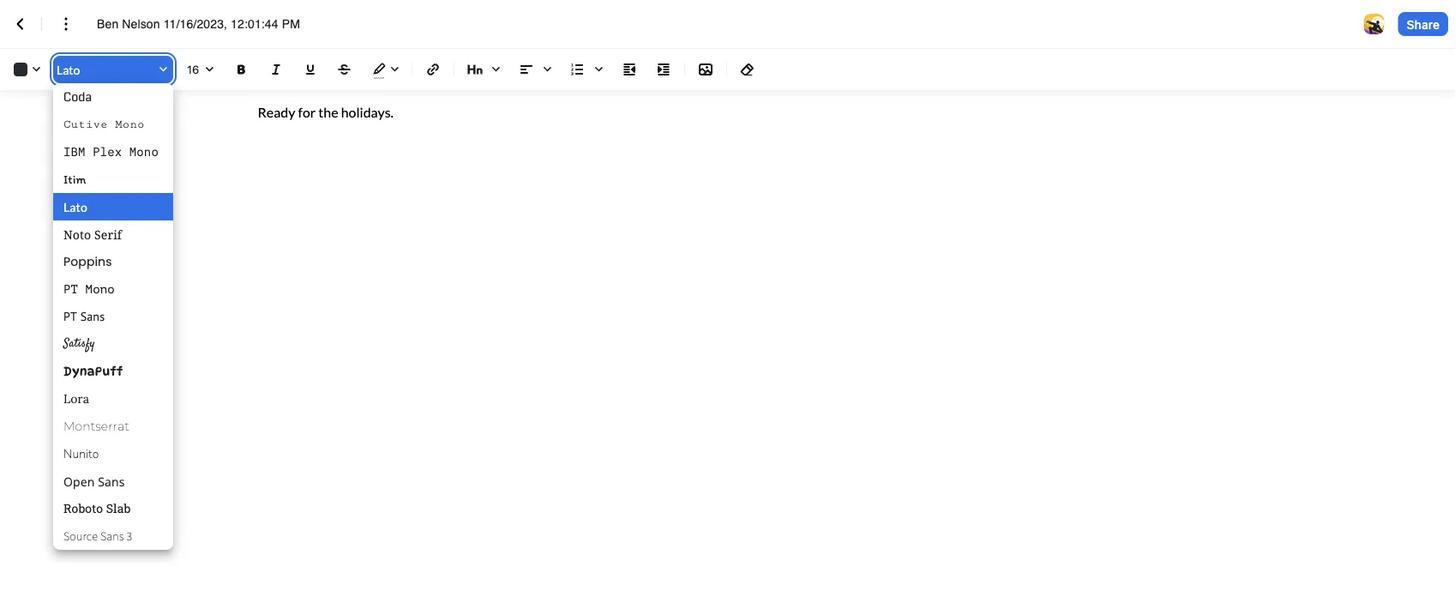 Task type: locate. For each thing, give the bounding box(es) containing it.
insert image image
[[696, 59, 716, 80]]

pt mono option
[[53, 275, 173, 303]]

1 vertical spatial mono
[[129, 144, 159, 160]]

mono for cutive mono
[[115, 118, 145, 131]]

pt
[[63, 282, 78, 296], [63, 308, 77, 324]]

poppins option
[[53, 248, 173, 275]]

0 vertical spatial mono
[[115, 118, 145, 131]]

pt inside option
[[63, 282, 78, 296]]

montserrat
[[63, 419, 129, 434]]

open
[[63, 473, 95, 489]]

lato inside option
[[63, 199, 87, 214]]

share
[[1408, 17, 1441, 31]]

list box
[[53, 83, 173, 550]]

2 vertical spatial sans
[[100, 528, 124, 545]]

italic image
[[266, 59, 287, 80]]

mono inside ibm plex mono option
[[129, 144, 159, 160]]

mono right plex
[[129, 144, 159, 160]]

sans inside 'option'
[[98, 473, 125, 489]]

sans inside option
[[100, 528, 124, 545]]

lato button
[[53, 57, 173, 82]]

slab
[[106, 501, 131, 516]]

ibm
[[63, 144, 85, 160]]

sans down pt mono
[[80, 308, 105, 324]]

nunito
[[63, 446, 99, 462]]

pt sans
[[63, 308, 105, 324]]

roboto slab option
[[53, 495, 173, 522]]

0 vertical spatial sans
[[80, 308, 105, 324]]

1 vertical spatial pt
[[63, 308, 77, 324]]

sans left '3'
[[100, 528, 124, 545]]

mono inside pt mono option
[[85, 282, 115, 296]]

mono down poppins
[[85, 282, 115, 296]]

pt up satisfy
[[63, 308, 77, 324]]

1 pt from the top
[[63, 282, 78, 296]]

dynapuff
[[63, 364, 123, 379]]

nunito option
[[53, 440, 173, 468]]

heading image
[[462, 56, 506, 83]]

more image
[[56, 14, 76, 34]]

sans
[[80, 308, 105, 324], [98, 473, 125, 489], [100, 528, 124, 545]]

cutive
[[63, 118, 108, 131]]

ibm plex mono
[[63, 144, 159, 160]]

lato down "itim"
[[63, 199, 87, 214]]

lato up coda
[[57, 62, 80, 77]]

bold image
[[232, 59, 252, 80]]

ready for the holidays.
[[258, 103, 394, 120]]

lora option
[[53, 385, 173, 413]]

1 vertical spatial sans
[[98, 473, 125, 489]]

underline image
[[300, 59, 321, 80]]

itim option
[[53, 166, 173, 193]]

sans up roboto slab option
[[98, 473, 125, 489]]

cutive mono option
[[53, 111, 173, 138]]

1 vertical spatial lato
[[63, 199, 87, 214]]

2 vertical spatial mono
[[85, 282, 115, 296]]

None text field
[[97, 15, 318, 33]]

noto serif
[[63, 226, 122, 242]]

lato inside popup button
[[57, 62, 80, 77]]

mono down coda option
[[115, 118, 145, 131]]

sans inside option
[[80, 308, 105, 324]]

serif
[[94, 226, 122, 242]]

pt mono
[[63, 282, 115, 296]]

share button
[[1399, 12, 1449, 36]]

mono
[[115, 118, 145, 131], [129, 144, 159, 160], [85, 282, 115, 296]]

pt up pt sans
[[63, 282, 78, 296]]

for
[[298, 103, 316, 120]]

all notes image
[[10, 14, 31, 34]]

0 vertical spatial pt
[[63, 282, 78, 296]]

source sans 3 option
[[53, 522, 173, 550]]

2 pt from the top
[[63, 308, 77, 324]]

lato
[[57, 62, 80, 77], [63, 199, 87, 214]]

pt inside option
[[63, 308, 77, 324]]

mono for pt mono
[[85, 282, 115, 296]]

pt for pt mono
[[63, 282, 78, 296]]

holidays.
[[341, 103, 394, 120]]

roboto
[[63, 501, 103, 516]]

mono inside cutive mono option
[[115, 118, 145, 131]]

open sans option
[[53, 468, 173, 495]]

clear style image
[[738, 59, 758, 80]]

plex
[[93, 144, 122, 160]]

0 vertical spatial lato
[[57, 62, 80, 77]]

ibm plex mono option
[[53, 138, 173, 166]]

text highlight image
[[365, 56, 405, 83]]



Task type: describe. For each thing, give the bounding box(es) containing it.
the
[[319, 103, 339, 120]]

color image
[[7, 56, 46, 83]]

open image
[[199, 59, 220, 80]]

source
[[63, 528, 98, 545]]

satisfy
[[63, 335, 95, 353]]

pt for pt sans
[[63, 308, 77, 324]]

link image
[[423, 59, 444, 80]]

sans for open
[[98, 473, 125, 489]]

decrease indent image
[[619, 59, 640, 80]]

montserrat option
[[53, 413, 173, 440]]

dynapuff option
[[53, 358, 173, 385]]

sans for source
[[100, 528, 124, 545]]

lato option
[[53, 193, 173, 220]]

ready
[[258, 103, 296, 120]]

3
[[126, 528, 132, 545]]

source sans 3
[[63, 528, 132, 545]]

list image
[[565, 56, 609, 83]]

noto serif option
[[53, 220, 173, 248]]

sans for pt
[[80, 308, 105, 324]]

coda option
[[53, 83, 173, 111]]

pt sans option
[[53, 303, 173, 330]]

noto
[[63, 226, 91, 242]]

text align image
[[513, 56, 558, 83]]

list box containing coda
[[53, 83, 173, 550]]

poppins
[[63, 253, 112, 270]]

cutive mono
[[63, 118, 145, 131]]

strikethrough image
[[335, 59, 355, 80]]

increase indent image
[[654, 59, 674, 80]]

open sans
[[63, 473, 125, 489]]

lora
[[63, 391, 89, 407]]

roboto slab
[[63, 501, 131, 516]]

ben nelson image
[[1365, 14, 1385, 34]]

satisfy option
[[53, 330, 173, 358]]

coda
[[63, 88, 92, 106]]

itim
[[63, 172, 86, 187]]



Task type: vqa. For each thing, say whether or not it's contained in the screenshot.
THE THE
yes



